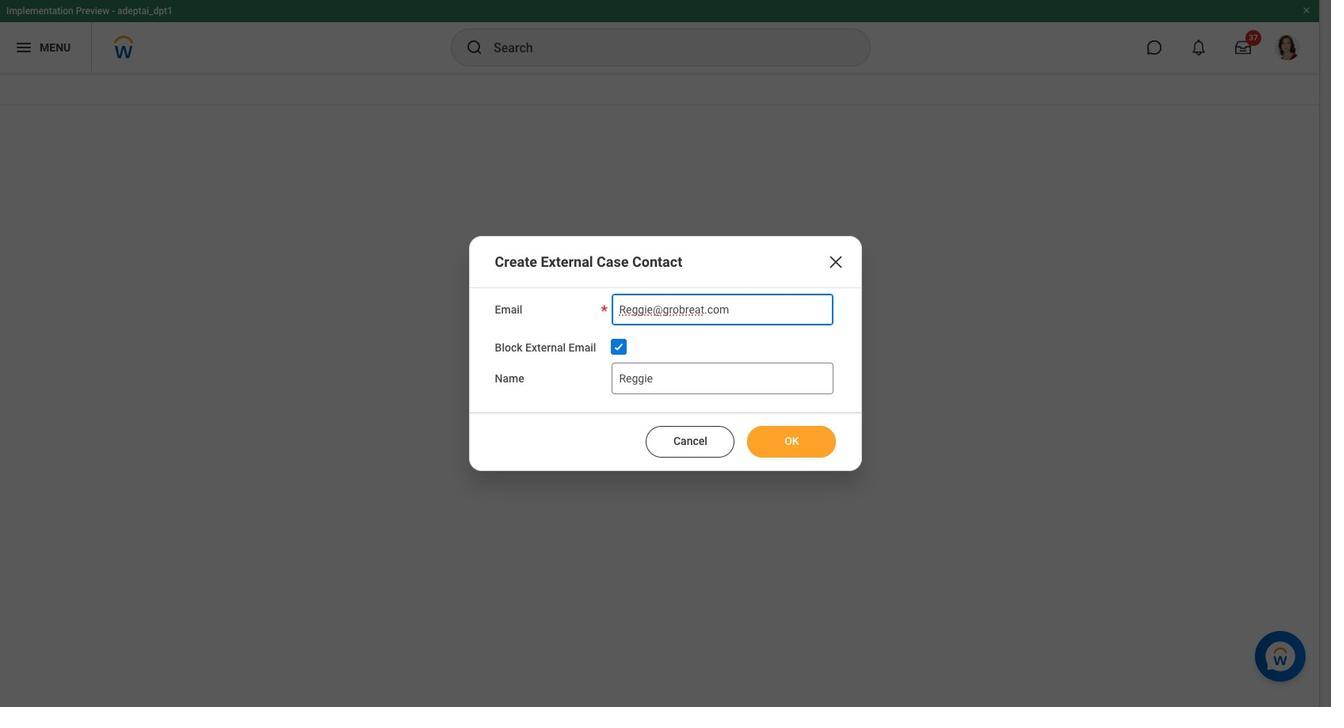 Task type: describe. For each thing, give the bounding box(es) containing it.
x image
[[827, 253, 846, 272]]

preview
[[76, 6, 110, 17]]

ok
[[785, 435, 800, 448]]

create
[[495, 254, 537, 270]]

name
[[495, 372, 525, 385]]

Name text field
[[612, 363, 834, 395]]

adeptai_dpt1
[[117, 6, 173, 17]]

cancel
[[674, 435, 708, 448]]

search image
[[465, 38, 484, 57]]

implementation preview -   adeptai_dpt1
[[6, 6, 173, 17]]

case
[[597, 254, 629, 270]]

external for block
[[526, 342, 566, 354]]

implementation
[[6, 6, 73, 17]]

block
[[495, 342, 523, 354]]

external for create
[[541, 254, 593, 270]]

close environment banner image
[[1302, 6, 1312, 15]]

cancel button
[[646, 426, 735, 458]]

-
[[112, 6, 115, 17]]

ok button
[[748, 426, 837, 458]]



Task type: locate. For each thing, give the bounding box(es) containing it.
0 vertical spatial external
[[541, 254, 593, 270]]

Email text field
[[612, 294, 834, 326]]

email
[[495, 304, 523, 316], [569, 342, 596, 354]]

0 vertical spatial email
[[495, 304, 523, 316]]

1 horizontal spatial email
[[569, 342, 596, 354]]

create external case contact dialog
[[469, 236, 863, 472]]

inbox large image
[[1236, 40, 1252, 55]]

notifications large image
[[1192, 40, 1207, 55]]

email left the check small 'image'
[[569, 342, 596, 354]]

external left 'case'
[[541, 254, 593, 270]]

profile logan mcneil element
[[1266, 30, 1310, 65]]

create external case contact
[[495, 254, 683, 270]]

check small image
[[610, 338, 629, 357]]

email up block
[[495, 304, 523, 316]]

block external email
[[495, 342, 596, 354]]

0 horizontal spatial email
[[495, 304, 523, 316]]

implementation preview -   adeptai_dpt1 banner
[[0, 0, 1320, 73]]

main content
[[0, 73, 1320, 149]]

external
[[541, 254, 593, 270], [526, 342, 566, 354]]

1 vertical spatial email
[[569, 342, 596, 354]]

1 vertical spatial external
[[526, 342, 566, 354]]

contact
[[633, 254, 683, 270]]

external right block
[[526, 342, 566, 354]]



Task type: vqa. For each thing, say whether or not it's contained in the screenshot.
More associated with 316
no



